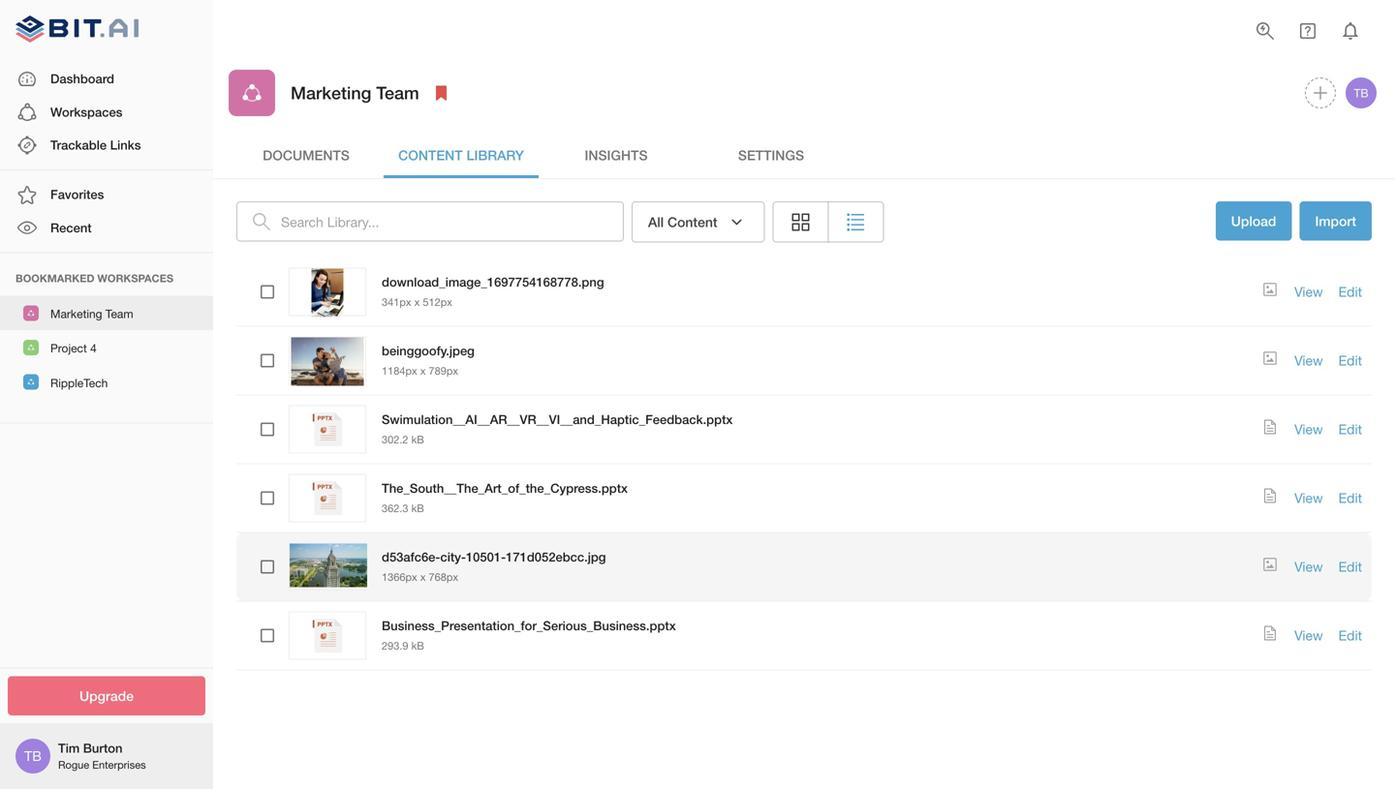 Task type: describe. For each thing, give the bounding box(es) containing it.
0 vertical spatial team
[[376, 82, 419, 103]]

marketing team inside button
[[50, 307, 133, 321]]

workspaces
[[50, 104, 123, 119]]

content inside content library link
[[398, 147, 463, 163]]

edit link for business_presentation_for_serious_business.pptx
[[1339, 628, 1362, 644]]

favorites button
[[0, 178, 213, 212]]

kb for the_south__the_art_of_the_cypress.pptx
[[411, 502, 424, 515]]

project
[[50, 342, 87, 355]]

rippletech
[[50, 376, 108, 390]]

trackable links button
[[0, 129, 213, 162]]

view link for beinggoofy.jpeg
[[1295, 353, 1323, 369]]

documents link
[[229, 132, 384, 178]]

trackable links
[[50, 138, 141, 153]]

download_image_1697754168778.png 341px x 512px
[[382, 275, 604, 308]]

insights link
[[539, 132, 694, 178]]

789px
[[429, 365, 458, 377]]

team inside button
[[106, 307, 133, 321]]

marketing team button
[[0, 296, 213, 331]]

dashboard button
[[0, 63, 213, 96]]

kb for business_presentation_for_serious_business.pptx
[[411, 640, 424, 652]]

download_image_1697754168778.png
[[382, 275, 604, 290]]

bookmarked
[[16, 272, 94, 285]]

edit for business_presentation_for_serious_business.pptx
[[1339, 628, 1362, 644]]

1184px
[[382, 365, 417, 377]]

the_south__the_art_of_the_cypress.pptx
[[382, 481, 628, 496]]

view link for business_presentation_for_serious_business.pptx
[[1295, 628, 1323, 644]]

recent button
[[0, 212, 213, 245]]

1 horizontal spatial marketing
[[291, 82, 371, 103]]

341px
[[382, 296, 411, 308]]

trackable
[[50, 138, 107, 153]]

4
[[90, 342, 97, 355]]

links
[[110, 138, 141, 153]]

171d052ebcc.jpg
[[506, 550, 606, 565]]

edit for beinggoofy.jpeg
[[1339, 353, 1362, 369]]

all content
[[648, 214, 718, 230]]

293.9
[[382, 640, 408, 652]]

302.2
[[382, 433, 408, 446]]

business_presentation_for_serious_business.pptx 293.9 kb
[[382, 619, 676, 652]]

edit link for swimulation__ai__ar__vr__vi__and_haptic_feedback.pptx
[[1339, 422, 1362, 438]]

upgrade button
[[8, 677, 205, 716]]

d53afc6e-city-10501-171d052ebcc.jpg 1366px x 768px
[[382, 550, 606, 584]]

rippletech button
[[0, 365, 213, 400]]

all
[[648, 214, 664, 230]]

512px
[[423, 296, 452, 308]]

view for beinggoofy.jpeg
[[1295, 353, 1323, 369]]

bookmarked workspaces
[[16, 272, 173, 285]]

upgrade
[[79, 688, 134, 704]]

content library link
[[384, 132, 539, 178]]

remove bookmark image
[[430, 81, 453, 105]]

Search Library... search field
[[281, 202, 624, 242]]

1366px
[[382, 571, 417, 584]]

edit for d53afc6e-city-10501-171d052ebcc.jpg
[[1339, 559, 1362, 575]]



Task type: vqa. For each thing, say whether or not it's contained in the screenshot.
second help "image"
no



Task type: locate. For each thing, give the bounding box(es) containing it.
marketing team
[[291, 82, 419, 103], [50, 307, 133, 321]]

edit link for d53afc6e-city-10501-171d052ebcc.jpg
[[1339, 559, 1362, 575]]

0 horizontal spatial content
[[398, 147, 463, 163]]

1 edit link from the top
[[1339, 284, 1362, 300]]

2 edit link from the top
[[1339, 353, 1362, 369]]

0 horizontal spatial team
[[106, 307, 133, 321]]

marketing up project 4
[[50, 307, 102, 321]]

tb
[[1354, 86, 1369, 100], [24, 749, 41, 764]]

burton
[[83, 741, 123, 756]]

team left remove bookmark icon
[[376, 82, 419, 103]]

2 vertical spatial kb
[[411, 640, 424, 652]]

1 view from the top
[[1295, 284, 1323, 300]]

edit
[[1339, 284, 1362, 300], [1339, 353, 1362, 369], [1339, 422, 1362, 438], [1339, 490, 1362, 506], [1339, 559, 1362, 575], [1339, 628, 1362, 644]]

favorites
[[50, 187, 104, 202]]

2 vertical spatial x
[[420, 571, 426, 584]]

view
[[1295, 284, 1323, 300], [1295, 353, 1323, 369], [1295, 422, 1323, 438], [1295, 490, 1323, 506], [1295, 559, 1323, 575], [1295, 628, 1323, 644]]

import
[[1315, 213, 1357, 229]]

kb for swimulation__ai__ar__vr__vi__and_haptic_feedback.pptx
[[411, 433, 424, 446]]

edit for swimulation__ai__ar__vr__vi__and_haptic_feedback.pptx
[[1339, 422, 1362, 438]]

upload
[[1231, 213, 1277, 229]]

x inside download_image_1697754168778.png 341px x 512px
[[414, 296, 420, 308]]

settings link
[[694, 132, 849, 178]]

view for business_presentation_for_serious_business.pptx
[[1295, 628, 1323, 644]]

team up project 4 button
[[106, 307, 133, 321]]

enterprises
[[92, 759, 146, 772]]

0 vertical spatial tb
[[1354, 86, 1369, 100]]

4 edit link from the top
[[1339, 490, 1362, 506]]

content inside all content "button"
[[668, 214, 718, 230]]

view for the_south__the_art_of_the_cypress.pptx
[[1295, 490, 1323, 506]]

1 kb from the top
[[411, 433, 424, 446]]

x down beinggoofy.jpeg
[[420, 365, 426, 377]]

0 vertical spatial x
[[414, 296, 420, 308]]

edit link for the_south__the_art_of_the_cypress.pptx
[[1339, 490, 1362, 506]]

0 horizontal spatial marketing team
[[50, 307, 133, 321]]

1 vertical spatial marketing
[[50, 307, 102, 321]]

x for beinggoofy.jpeg
[[420, 365, 426, 377]]

x inside beinggoofy.jpeg 1184px x 789px
[[420, 365, 426, 377]]

1 horizontal spatial tb
[[1354, 86, 1369, 100]]

x
[[414, 296, 420, 308], [420, 365, 426, 377], [420, 571, 426, 584]]

4 view link from the top
[[1295, 490, 1323, 506]]

1 vertical spatial content
[[668, 214, 718, 230]]

beinggoofy.jpeg
[[382, 344, 475, 359]]

view for download_image_1697754168778.png
[[1295, 284, 1323, 300]]

0 vertical spatial marketing team
[[291, 82, 419, 103]]

d53afc6e-
[[382, 550, 440, 565]]

3 edit from the top
[[1339, 422, 1362, 438]]

city-
[[440, 550, 466, 565]]

all content button
[[632, 202, 765, 243]]

1 horizontal spatial team
[[376, 82, 419, 103]]

edit link for beinggoofy.jpeg
[[1339, 353, 1362, 369]]

group
[[773, 202, 884, 243]]

3 kb from the top
[[411, 640, 424, 652]]

tim
[[58, 741, 80, 756]]

3 view from the top
[[1295, 422, 1323, 438]]

kb right 302.2
[[411, 433, 424, 446]]

0 vertical spatial content
[[398, 147, 463, 163]]

project 4
[[50, 342, 97, 355]]

edit for download_image_1697754168778.png
[[1339, 284, 1362, 300]]

kb right 362.3
[[411, 502, 424, 515]]

kb right 293.9
[[411, 640, 424, 652]]

tb button
[[1343, 75, 1380, 111]]

tb inside button
[[1354, 86, 1369, 100]]

business_presentation_for_serious_business.pptx
[[382, 619, 676, 634]]

content down remove bookmark icon
[[398, 147, 463, 163]]

edit link for download_image_1697754168778.png
[[1339, 284, 1362, 300]]

6 view from the top
[[1295, 628, 1323, 644]]

recent
[[50, 220, 92, 235]]

workspaces button
[[0, 96, 213, 129]]

edit link
[[1339, 284, 1362, 300], [1339, 353, 1362, 369], [1339, 422, 1362, 438], [1339, 490, 1362, 506], [1339, 559, 1362, 575], [1339, 628, 1362, 644]]

edit for the_south__the_art_of_the_cypress.pptx
[[1339, 490, 1362, 506]]

1 horizontal spatial content
[[668, 214, 718, 230]]

3 view link from the top
[[1295, 422, 1323, 438]]

4 edit from the top
[[1339, 490, 1362, 506]]

kb inside the_south__the_art_of_the_cypress.pptx 362.3 kb
[[411, 502, 424, 515]]

5 edit link from the top
[[1339, 559, 1362, 575]]

rogue
[[58, 759, 89, 772]]

swimulation__ai__ar__vr__vi__and_haptic_feedback.pptx
[[382, 412, 733, 427]]

view link for swimulation__ai__ar__vr__vi__and_haptic_feedback.pptx
[[1295, 422, 1323, 438]]

3 edit link from the top
[[1339, 422, 1362, 438]]

0 vertical spatial marketing
[[291, 82, 371, 103]]

view for d53afc6e-city-10501-171d052ebcc.jpg
[[1295, 559, 1323, 575]]

project 4 button
[[0, 331, 213, 365]]

1 vertical spatial x
[[420, 365, 426, 377]]

tab list containing documents
[[229, 132, 1380, 178]]

beinggoofy.jpeg 1184px x 789px
[[382, 344, 475, 377]]

insights
[[585, 147, 648, 163]]

marketing team up documents link
[[291, 82, 419, 103]]

kb inside the swimulation__ai__ar__vr__vi__and_haptic_feedback.pptx 302.2 kb
[[411, 433, 424, 446]]

view link for the_south__the_art_of_the_cypress.pptx
[[1295, 490, 1323, 506]]

import button
[[1300, 202, 1372, 241]]

view link for d53afc6e-city-10501-171d052ebcc.jpg
[[1295, 559, 1323, 575]]

0 horizontal spatial marketing
[[50, 307, 102, 321]]

workspaces
[[97, 272, 173, 285]]

1 view link from the top
[[1295, 284, 1323, 300]]

2 view link from the top
[[1295, 353, 1323, 369]]

dashboard
[[50, 71, 114, 86]]

upload button
[[1216, 202, 1292, 243], [1216, 202, 1292, 241]]

10501-
[[466, 550, 506, 565]]

content right all
[[668, 214, 718, 230]]

2 kb from the top
[[411, 502, 424, 515]]

5 edit from the top
[[1339, 559, 1362, 575]]

x left 512px
[[414, 296, 420, 308]]

view link
[[1295, 284, 1323, 300], [1295, 353, 1323, 369], [1295, 422, 1323, 438], [1295, 490, 1323, 506], [1295, 559, 1323, 575], [1295, 628, 1323, 644]]

0 vertical spatial kb
[[411, 433, 424, 446]]

settings
[[738, 147, 804, 163]]

1 vertical spatial marketing team
[[50, 307, 133, 321]]

1 vertical spatial tb
[[24, 749, 41, 764]]

content library
[[398, 147, 524, 163]]

6 edit from the top
[[1339, 628, 1362, 644]]

x for download_image_1697754168778.png
[[414, 296, 420, 308]]

6 view link from the top
[[1295, 628, 1323, 644]]

362.3
[[382, 502, 408, 515]]

5 view link from the top
[[1295, 559, 1323, 575]]

1 vertical spatial kb
[[411, 502, 424, 515]]

view link for download_image_1697754168778.png
[[1295, 284, 1323, 300]]

1 horizontal spatial marketing team
[[291, 82, 419, 103]]

team
[[376, 82, 419, 103], [106, 307, 133, 321]]

1 vertical spatial team
[[106, 307, 133, 321]]

2 view from the top
[[1295, 353, 1323, 369]]

kb inside "business_presentation_for_serious_business.pptx 293.9 kb"
[[411, 640, 424, 652]]

0 horizontal spatial tb
[[24, 749, 41, 764]]

marketing inside button
[[50, 307, 102, 321]]

swimulation__ai__ar__vr__vi__and_haptic_feedback.pptx 302.2 kb
[[382, 412, 733, 446]]

content
[[398, 147, 463, 163], [668, 214, 718, 230]]

tab list
[[229, 132, 1380, 178]]

library
[[466, 147, 524, 163]]

documents
[[263, 147, 350, 163]]

the_south__the_art_of_the_cypress.pptx 362.3 kb
[[382, 481, 628, 515]]

x inside d53afc6e-city-10501-171d052ebcc.jpg 1366px x 768px
[[420, 571, 426, 584]]

x left 768px
[[420, 571, 426, 584]]

6 edit link from the top
[[1339, 628, 1362, 644]]

768px
[[429, 571, 458, 584]]

view for swimulation__ai__ar__vr__vi__and_haptic_feedback.pptx
[[1295, 422, 1323, 438]]

tim burton rogue enterprises
[[58, 741, 146, 772]]

5 view from the top
[[1295, 559, 1323, 575]]

marketing up documents link
[[291, 82, 371, 103]]

2 edit from the top
[[1339, 353, 1362, 369]]

kb
[[411, 433, 424, 446], [411, 502, 424, 515], [411, 640, 424, 652]]

marketing team up the '4' on the top of page
[[50, 307, 133, 321]]

marketing
[[291, 82, 371, 103], [50, 307, 102, 321]]

1 edit from the top
[[1339, 284, 1362, 300]]

4 view from the top
[[1295, 490, 1323, 506]]



